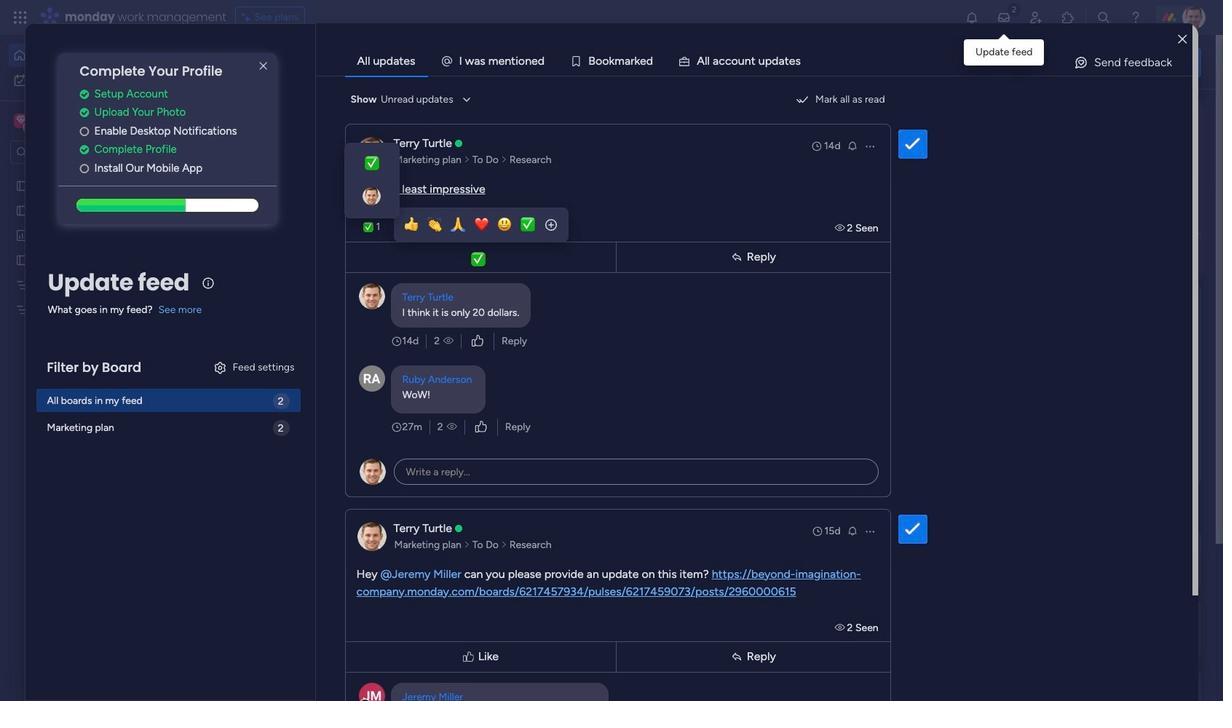 Task type: locate. For each thing, give the bounding box(es) containing it.
add to favorites image
[[432, 266, 447, 281]]

option
[[9, 44, 177, 67], [9, 68, 177, 92], [0, 172, 186, 175]]

1 vertical spatial check circle image
[[80, 107, 89, 118]]

v2 bolt switch image
[[1109, 54, 1117, 70]]

close recently visited image
[[225, 119, 243, 136]]

check circle image up search in workspace field
[[80, 107, 89, 118]]

terry turtle image
[[1183, 6, 1206, 29]]

reminder image
[[847, 140, 859, 151], [847, 525, 859, 537]]

tab
[[345, 47, 428, 76]]

1 circle o image from the top
[[80, 126, 89, 137]]

public board image down public dashboard icon at left top
[[15, 253, 29, 267]]

public board image right add to favorites image on the right top
[[720, 266, 736, 282]]

0 vertical spatial circle o image
[[80, 126, 89, 137]]

circle o image up search in workspace field
[[80, 126, 89, 137]]

v2 seen image
[[447, 420, 457, 435], [835, 622, 848, 634]]

update feed image
[[997, 10, 1012, 25]]

0 horizontal spatial dapulse x slim image
[[255, 58, 272, 75]]

public board image down public board image
[[15, 203, 29, 217]]

tab list
[[345, 47, 1194, 76]]

public board image right add to favorites icon
[[482, 266, 498, 282]]

circle o image down search in workspace field
[[80, 163, 89, 174]]

1 vertical spatial option
[[9, 68, 177, 92]]

monday marketplace image
[[1061, 10, 1076, 25]]

v2 like image
[[472, 333, 484, 349], [475, 419, 487, 435]]

1 vertical spatial dapulse x slim image
[[1180, 106, 1198, 123]]

2 check circle image from the top
[[80, 107, 89, 118]]

0 vertical spatial v2 seen image
[[447, 420, 457, 435]]

2 circle o image from the top
[[80, 163, 89, 174]]

0 vertical spatial dapulse x slim image
[[255, 58, 272, 75]]

1 vertical spatial circle o image
[[80, 163, 89, 174]]

1 horizontal spatial v2 seen image
[[835, 222, 848, 234]]

templates image image
[[997, 293, 1189, 394]]

0 vertical spatial v2 seen image
[[835, 222, 848, 234]]

2 options image from the top
[[864, 526, 876, 537]]

check circle image up workspace selection element on the top left of page
[[80, 89, 89, 100]]

1 horizontal spatial v2 seen image
[[835, 622, 848, 634]]

slider arrow image
[[464, 153, 470, 167], [501, 153, 508, 167], [464, 538, 470, 553], [501, 538, 508, 553]]

1 vertical spatial options image
[[864, 526, 876, 537]]

check circle image down workspace selection element on the top left of page
[[80, 144, 89, 155]]

options image
[[864, 140, 876, 152], [864, 526, 876, 537]]

list box
[[0, 170, 186, 518]]

0 vertical spatial reminder image
[[847, 140, 859, 151]]

0 horizontal spatial v2 seen image
[[444, 334, 454, 349]]

1 vertical spatial v2 seen image
[[444, 334, 454, 349]]

remove from favorites image
[[432, 445, 447, 459]]

0 horizontal spatial v2 seen image
[[447, 420, 457, 435]]

workspace selection element
[[14, 112, 122, 131]]

1 horizontal spatial dapulse x slim image
[[1180, 106, 1198, 123]]

check circle image
[[80, 89, 89, 100], [80, 107, 89, 118], [80, 144, 89, 155]]

0 vertical spatial check circle image
[[80, 89, 89, 100]]

1 vertical spatial v2 like image
[[475, 419, 487, 435]]

close image
[[1179, 34, 1188, 45]]

add to favorites image
[[670, 266, 685, 281]]

public board image
[[15, 203, 29, 217], [15, 253, 29, 267], [482, 266, 498, 282], [720, 266, 736, 282]]

quick search results list box
[[225, 136, 949, 508]]

2 reminder image from the top
[[847, 525, 859, 537]]

1 vertical spatial reminder image
[[847, 525, 859, 537]]

1 options image from the top
[[864, 140, 876, 152]]

2 vertical spatial check circle image
[[80, 144, 89, 155]]

0 vertical spatial options image
[[864, 140, 876, 152]]

give feedback image
[[1075, 55, 1089, 70]]

contact sales element
[[984, 671, 1202, 702]]

dapulse x slim image
[[255, 58, 272, 75], [1180, 106, 1198, 123]]

v2 seen image
[[835, 222, 848, 234], [444, 334, 454, 349]]

circle o image
[[80, 126, 89, 137], [80, 163, 89, 174]]



Task type: vqa. For each thing, say whether or not it's contained in the screenshot.
2nd "component" image from left
no



Task type: describe. For each thing, give the bounding box(es) containing it.
2 image
[[1008, 1, 1021, 17]]

invite members image
[[1029, 10, 1044, 25]]

help image
[[1129, 10, 1144, 25]]

workspace image
[[14, 113, 28, 129]]

search everything image
[[1097, 10, 1112, 25]]

2 vertical spatial option
[[0, 172, 186, 175]]

help center element
[[984, 601, 1202, 659]]

1 reminder image from the top
[[847, 140, 859, 151]]

options image for first the reminder icon from the bottom of the page
[[864, 526, 876, 537]]

getting started element
[[984, 531, 1202, 589]]

v2 user feedback image
[[995, 54, 1006, 70]]

0 vertical spatial option
[[9, 44, 177, 67]]

see plans image
[[242, 9, 255, 25]]

Search in workspace field
[[31, 144, 122, 161]]

0 vertical spatial v2 like image
[[472, 333, 484, 349]]

1 check circle image from the top
[[80, 89, 89, 100]]

notifications image
[[965, 10, 980, 25]]

1 vertical spatial v2 seen image
[[835, 622, 848, 634]]

2 element
[[372, 549, 389, 566]]

3 check circle image from the top
[[80, 144, 89, 155]]

workspace image
[[16, 113, 26, 129]]

options image for 1st the reminder icon from the top of the page
[[864, 140, 876, 152]]

public dashboard image
[[15, 228, 29, 242]]

select product image
[[13, 10, 28, 25]]

public board image
[[15, 178, 29, 192]]



